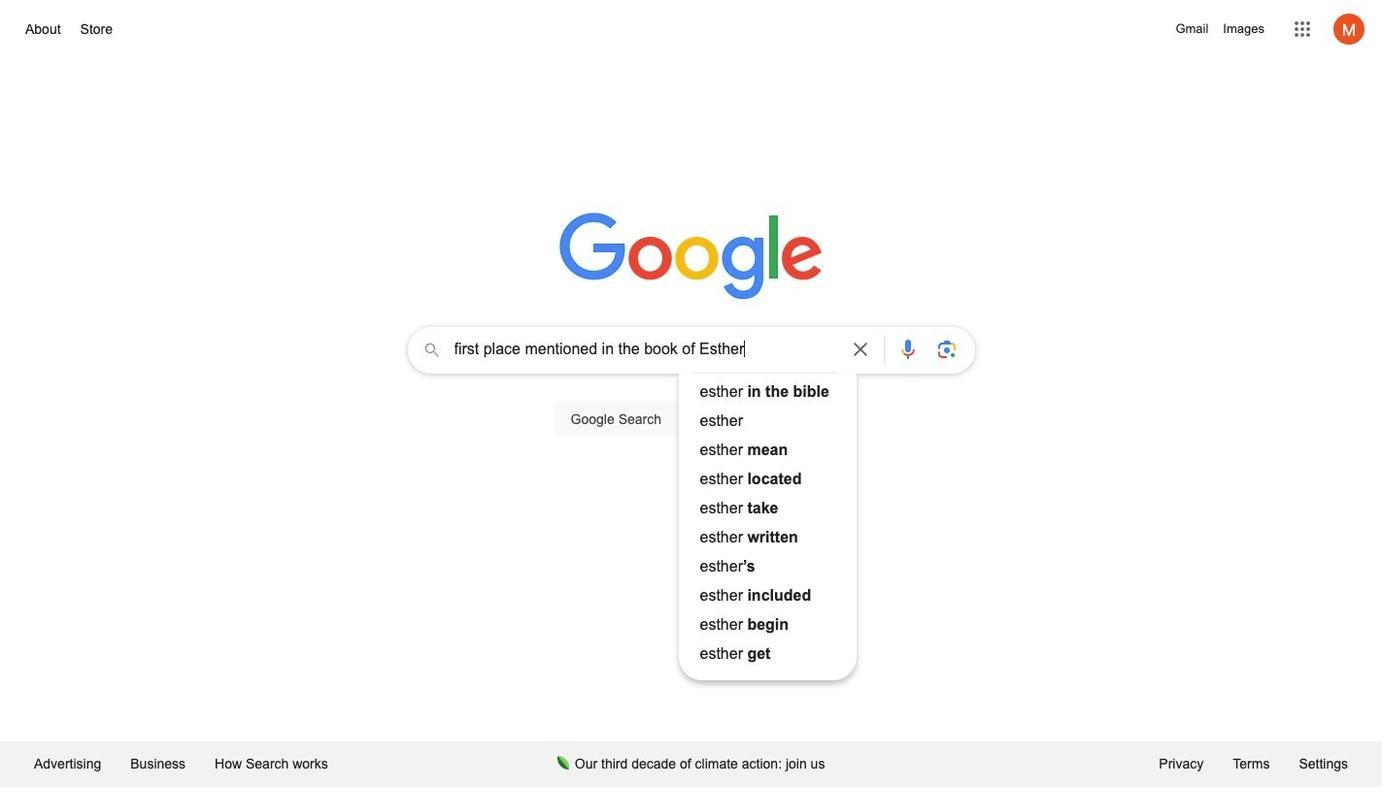 Task type: vqa. For each thing, say whether or not it's contained in the screenshot.
the "Light theme"
no



Task type: describe. For each thing, give the bounding box(es) containing it.
search by voice image
[[896, 338, 919, 361]]

search by image image
[[935, 338, 958, 361]]



Task type: locate. For each thing, give the bounding box(es) containing it.
Search text field
[[454, 339, 837, 365]]

None search field
[[19, 321, 1363, 681]]

google image
[[559, 213, 823, 302]]

list box
[[678, 378, 856, 669]]



